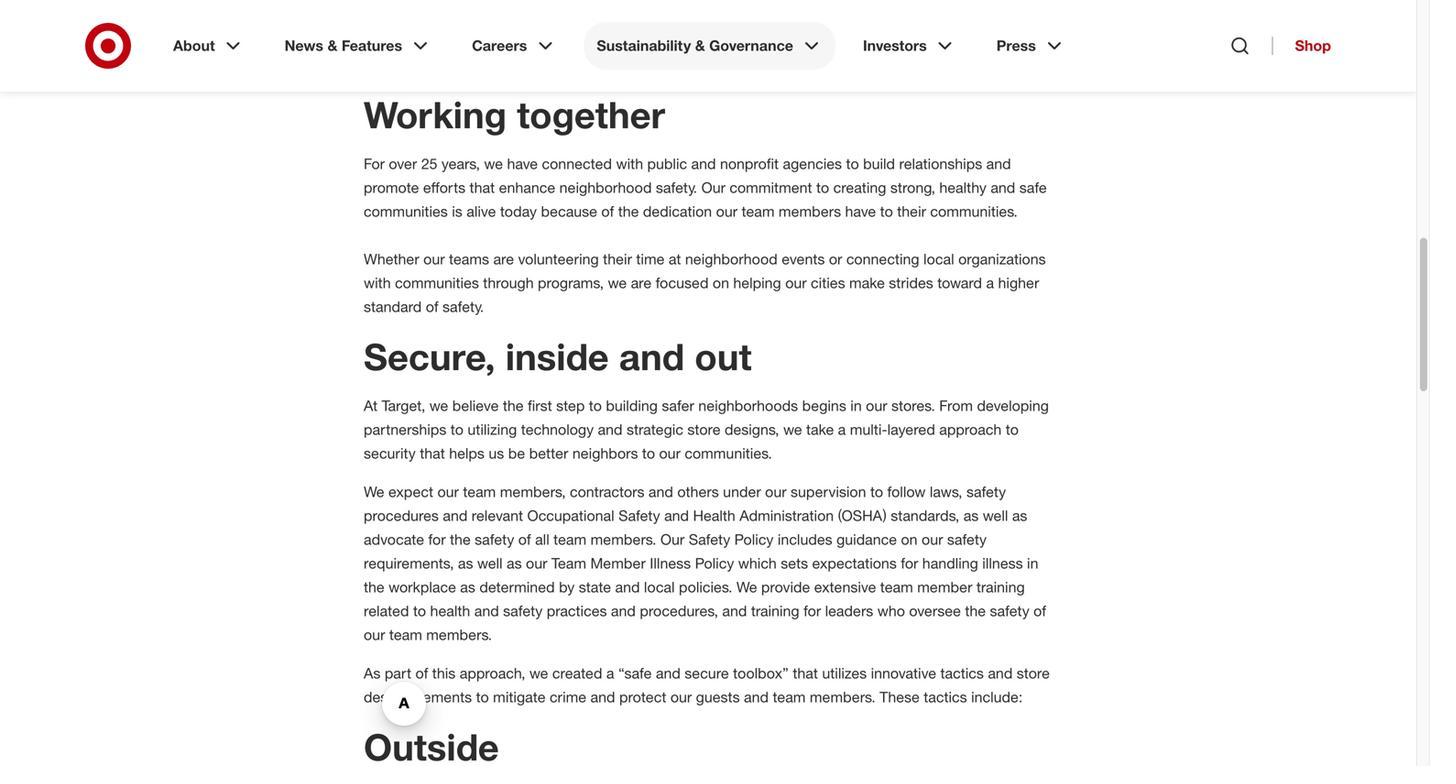 Task type: locate. For each thing, give the bounding box(es) containing it.
1 horizontal spatial local
[[924, 250, 955, 268]]

1 horizontal spatial their
[[897, 202, 926, 220]]

we left take
[[783, 421, 802, 438]]

the left first
[[503, 397, 524, 415]]

press link
[[984, 22, 1078, 70]]

0 horizontal spatial a
[[607, 664, 614, 682]]

are up through
[[493, 250, 514, 268]]

take
[[806, 421, 834, 438]]

related
[[364, 602, 409, 620]]

follow
[[888, 483, 926, 501]]

for left handling
[[901, 554, 919, 572]]

safety
[[967, 483, 1006, 501], [475, 531, 514, 548], [947, 531, 987, 548], [503, 602, 543, 620], [990, 602, 1030, 620]]

0 vertical spatial their
[[897, 202, 926, 220]]

1 horizontal spatial our
[[702, 179, 726, 196]]

2 horizontal spatial that
[[793, 664, 818, 682]]

we inside whether our teams are volunteering their time at neighborhood events or connecting local organizations with communities through programs, we are focused on helping our cities make strides toward a higher standard of safety.
[[608, 274, 627, 292]]

1 vertical spatial in
[[1027, 554, 1039, 572]]

and down toolbox"
[[744, 688, 769, 706]]

0 vertical spatial have
[[507, 155, 538, 173]]

local down "illness"
[[644, 578, 675, 596]]

safety up handling
[[947, 531, 987, 548]]

years,
[[442, 155, 480, 173]]

0 horizontal spatial members.
[[426, 626, 492, 644]]

training down provide at the right of page
[[751, 602, 800, 620]]

under
[[723, 483, 761, 501]]

communities. down designs,
[[685, 444, 772, 462]]

on inside whether our teams are volunteering their time at neighborhood events or connecting local organizations with communities through programs, we are focused on helping our cities make strides toward a higher standard of safety.
[[713, 274, 729, 292]]

for
[[428, 531, 446, 548], [901, 554, 919, 572], [804, 602, 821, 620]]

0 horizontal spatial &
[[328, 37, 338, 55]]

who
[[878, 602, 905, 620]]

the
[[618, 202, 639, 220], [503, 397, 524, 415], [450, 531, 471, 548], [364, 578, 385, 596], [965, 602, 986, 620]]

on inside we expect our team members, contractors and others under our supervision to follow laws, safety procedures and relevant occupational safety and health administration (osha) standards, as well as advocate for the safety of all team members. our safety policy includes guidance on our safety requirements, as well as our team member illness policy which sets expectations for handling illness in the workplace as determined by state and local policies. we provide extensive team member training related to health and safety practices and procedures, and training for leaders who oversee the safety of our team members.
[[901, 531, 918, 548]]

to down agencies
[[817, 179, 830, 196]]

and down state on the bottom left of the page
[[611, 602, 636, 620]]

safety down relevant
[[475, 531, 514, 548]]

2 vertical spatial a
[[607, 664, 614, 682]]

their inside whether our teams are volunteering their time at neighborhood events or connecting local organizations with communities through programs, we are focused on helping our cities make strides toward a higher standard of safety.
[[603, 250, 632, 268]]

well up determined
[[477, 554, 503, 572]]

at
[[364, 397, 378, 415]]

safety. up dedication
[[656, 179, 698, 196]]

store up the include:
[[1017, 664, 1050, 682]]

to down approach,
[[476, 688, 489, 706]]

a left "safe
[[607, 664, 614, 682]]

2 horizontal spatial members.
[[810, 688, 876, 706]]

and left 'safe'
[[991, 179, 1016, 196]]

team
[[552, 554, 587, 572]]

at target, we believe the first step to building safer neighborhoods begins in our stores. from developing partnerships to utilizing technology and strategic store designs, we take a multi-layered approach to security that helps us be better neighbors to our communities.
[[364, 397, 1049, 462]]

0 horizontal spatial with
[[364, 274, 391, 292]]

and
[[691, 155, 716, 173], [987, 155, 1011, 173], [991, 179, 1016, 196], [619, 334, 685, 379], [598, 421, 623, 438], [649, 483, 673, 501], [443, 507, 468, 525], [664, 507, 689, 525], [615, 578, 640, 596], [474, 602, 499, 620], [611, 602, 636, 620], [722, 602, 747, 620], [656, 664, 681, 682], [988, 664, 1013, 682], [591, 688, 615, 706], [744, 688, 769, 706]]

2 vertical spatial that
[[793, 664, 818, 682]]

communities inside "for over 25 years, we have connected with public and nonprofit agencies to build relationships and promote efforts that enhance neighborhood safety. our commitment to creating strong, healthy and safe communities is alive today because of the dedication our team members have to their communities."
[[364, 202, 448, 220]]

0 horizontal spatial safety.
[[443, 298, 484, 316]]

we up procedures
[[364, 483, 384, 501]]

the left dedication
[[618, 202, 639, 220]]

neighborhood down 'connected'
[[560, 179, 652, 196]]

neighborhood up helping
[[685, 250, 778, 268]]

we right "target," on the left bottom of page
[[430, 397, 448, 415]]

communities down the promote
[[364, 202, 448, 220]]

with inside "for over 25 years, we have connected with public and nonprofit agencies to build relationships and promote efforts that enhance neighborhood safety. our commitment to creating strong, healthy and safe communities is alive today because of the dedication our team members have to their communities."
[[616, 155, 643, 173]]

careers
[[472, 37, 527, 55]]

1 horizontal spatial well
[[983, 507, 1008, 525]]

make
[[850, 274, 885, 292]]

2 & from the left
[[695, 37, 705, 55]]

that
[[470, 179, 495, 196], [420, 444, 445, 462], [793, 664, 818, 682]]

our down all
[[526, 554, 548, 572]]

1 horizontal spatial communities.
[[931, 202, 1018, 220]]

0 horizontal spatial training
[[751, 602, 800, 620]]

and right "safe
[[656, 664, 681, 682]]

neighborhood
[[560, 179, 652, 196], [685, 250, 778, 268]]

0 vertical spatial communities
[[364, 202, 448, 220]]

provide
[[761, 578, 810, 596]]

over
[[389, 155, 417, 173]]

1 vertical spatial we
[[737, 578, 757, 596]]

1 vertical spatial neighborhood
[[685, 250, 778, 268]]

policy
[[735, 531, 774, 548], [695, 554, 734, 572]]

build
[[863, 155, 895, 173]]

local up toward
[[924, 250, 955, 268]]

members. up member
[[591, 531, 657, 548]]

1 horizontal spatial a
[[838, 421, 846, 438]]

0 vertical spatial store
[[688, 421, 721, 438]]

0 horizontal spatial are
[[493, 250, 514, 268]]

their inside "for over 25 years, we have connected with public and nonprofit agencies to build relationships and promote efforts that enhance neighborhood safety. our commitment to creating strong, healthy and safe communities is alive today because of the dedication our team members have to their communities."
[[897, 202, 926, 220]]

1 vertical spatial a
[[838, 421, 846, 438]]

safety down determined
[[503, 602, 543, 620]]

their
[[897, 202, 926, 220], [603, 250, 632, 268]]

news & features link
[[272, 22, 445, 70]]

and up neighbors
[[598, 421, 623, 438]]

with inside whether our teams are volunteering their time at neighborhood events or connecting local organizations with communities through programs, we are focused on helping our cities make strides toward a higher standard of safety.
[[364, 274, 391, 292]]

team down commitment
[[742, 202, 775, 220]]

team up who
[[880, 578, 913, 596]]

our up multi-
[[866, 397, 888, 415]]

team up relevant
[[463, 483, 496, 501]]

whether our teams are volunteering their time at neighborhood events or connecting local organizations with communities through programs, we are focused on helping our cities make strides toward a higher standard of safety.
[[364, 250, 1046, 316]]

policy up which
[[735, 531, 774, 548]]

illness
[[650, 554, 691, 572]]

communities inside whether our teams are volunteering their time at neighborhood events or connecting local organizations with communities through programs, we are focused on helping our cities make strides toward a higher standard of safety.
[[395, 274, 479, 292]]

our down secure
[[671, 688, 692, 706]]

safety down "health"
[[689, 531, 731, 548]]

store down the 'safer'
[[688, 421, 721, 438]]

0 horizontal spatial local
[[644, 578, 675, 596]]

our inside "for over 25 years, we have connected with public and nonprofit agencies to build relationships and promote efforts that enhance neighborhood safety. our commitment to creating strong, healthy and safe communities is alive today because of the dedication our team members have to their communities."
[[702, 179, 726, 196]]

begins
[[802, 397, 847, 415]]

protect
[[619, 688, 667, 706]]

our left teams
[[424, 250, 445, 268]]

which
[[738, 554, 777, 572]]

0 horizontal spatial neighborhood
[[560, 179, 652, 196]]

and inside at target, we believe the first step to building safer neighborhoods begins in our stores. from developing partnerships to utilizing technology and strategic store designs, we take a multi-layered approach to security that helps us be better neighbors to our communities.
[[598, 421, 623, 438]]

safety down the contractors
[[619, 507, 660, 525]]

and down policies.
[[722, 602, 747, 620]]

team inside as part of this approach, we created a "safe and secure toolbox" that utilizes innovative tactics and store design elements to mitigate crime and protect our guests and team members. these tactics include:
[[773, 688, 806, 706]]

1 horizontal spatial store
[[1017, 664, 1050, 682]]

store inside at target, we believe the first step to building safer neighborhoods begins in our stores. from developing partnerships to utilizing technology and strategic store designs, we take a multi-layered approach to security that helps us be better neighbors to our communities.
[[688, 421, 721, 438]]

communities. inside at target, we believe the first step to building safer neighborhoods begins in our stores. from developing partnerships to utilizing technology and strategic store designs, we take a multi-layered approach to security that helps us be better neighbors to our communities.
[[685, 444, 772, 462]]

1 horizontal spatial with
[[616, 155, 643, 173]]

0 vertical spatial local
[[924, 250, 955, 268]]

to up helps
[[451, 421, 464, 438]]

1 horizontal spatial in
[[1027, 554, 1039, 572]]

our
[[716, 202, 738, 220], [424, 250, 445, 268], [786, 274, 807, 292], [866, 397, 888, 415], [659, 444, 681, 462], [438, 483, 459, 501], [765, 483, 787, 501], [922, 531, 943, 548], [526, 554, 548, 572], [364, 626, 385, 644], [671, 688, 692, 706]]

to down the strategic
[[642, 444, 655, 462]]

and down others
[[664, 507, 689, 525]]

0 horizontal spatial on
[[713, 274, 729, 292]]

2 horizontal spatial for
[[901, 554, 919, 572]]

1 vertical spatial safety.
[[443, 298, 484, 316]]

by
[[559, 578, 575, 596]]

0 vertical spatial well
[[983, 507, 1008, 525]]

we
[[364, 483, 384, 501], [737, 578, 757, 596]]

0 horizontal spatial safety
[[619, 507, 660, 525]]

0 horizontal spatial that
[[420, 444, 445, 462]]

on down standards,
[[901, 531, 918, 548]]

because
[[541, 202, 597, 220]]

include:
[[971, 688, 1023, 706]]

well up illness
[[983, 507, 1008, 525]]

safer
[[662, 397, 695, 415]]

our up "illness"
[[661, 531, 685, 548]]

0 horizontal spatial we
[[364, 483, 384, 501]]

our up the administration
[[765, 483, 787, 501]]

local
[[924, 250, 955, 268], [644, 578, 675, 596]]

0 vertical spatial our
[[702, 179, 726, 196]]

have up "enhance"
[[507, 155, 538, 173]]

members. down "utilizes"
[[810, 688, 876, 706]]

0 horizontal spatial well
[[477, 554, 503, 572]]

1 vertical spatial are
[[631, 274, 652, 292]]

0 vertical spatial training
[[977, 578, 1025, 596]]

and up the include:
[[988, 664, 1013, 682]]

1 horizontal spatial for
[[804, 602, 821, 620]]

and up healthy
[[987, 155, 1011, 173]]

a inside as part of this approach, we created a "safe and secure toolbox" that utilizes innovative tactics and store design elements to mitigate crime and protect our guests and team members. these tactics include:
[[607, 664, 614, 682]]

for over 25 years, we have connected with public and nonprofit agencies to build relationships and promote efforts that enhance neighborhood safety. our commitment to creating strong, healthy and safe communities is alive today because of the dedication our team members have to their communities.
[[364, 155, 1047, 220]]

1 horizontal spatial we
[[737, 578, 757, 596]]

in inside at target, we believe the first step to building safer neighborhoods begins in our stores. from developing partnerships to utilizing technology and strategic store designs, we take a multi-layered approach to security that helps us be better neighbors to our communities.
[[851, 397, 862, 415]]

alive
[[467, 202, 496, 220]]

these
[[880, 688, 920, 706]]

connected
[[542, 155, 612, 173]]

1 horizontal spatial have
[[845, 202, 876, 220]]

0 vertical spatial safety.
[[656, 179, 698, 196]]

to inside as part of this approach, we created a "safe and secure toolbox" that utilizes innovative tactics and store design elements to mitigate crime and protect our guests and team members. these tactics include:
[[476, 688, 489, 706]]

1 horizontal spatial safety
[[689, 531, 731, 548]]

layered
[[888, 421, 936, 438]]

1 vertical spatial store
[[1017, 664, 1050, 682]]

1 vertical spatial on
[[901, 531, 918, 548]]

0 horizontal spatial our
[[661, 531, 685, 548]]

0 vertical spatial with
[[616, 155, 643, 173]]

0 vertical spatial we
[[364, 483, 384, 501]]

and right health
[[474, 602, 499, 620]]

0 vertical spatial for
[[428, 531, 446, 548]]

1 vertical spatial members.
[[426, 626, 492, 644]]

1 vertical spatial for
[[901, 554, 919, 572]]

utilizes
[[822, 664, 867, 682]]

1 vertical spatial communities.
[[685, 444, 772, 462]]

1 & from the left
[[328, 37, 338, 55]]

extensive
[[814, 578, 876, 596]]

& left governance at top
[[695, 37, 705, 55]]

25
[[421, 155, 438, 173]]

we right programs,
[[608, 274, 627, 292]]

1 vertical spatial local
[[644, 578, 675, 596]]

a down organizations
[[986, 274, 994, 292]]

nonprofit
[[720, 155, 779, 173]]

1 horizontal spatial members.
[[591, 531, 657, 548]]

from
[[940, 397, 973, 415]]

1 vertical spatial tactics
[[924, 688, 967, 706]]

our inside we expect our team members, contractors and others under our supervision to follow laws, safety procedures and relevant occupational safety and health administration (osha) standards, as well as advocate for the safety of all team members. our safety policy includes guidance on our safety requirements, as well as our team member illness policy which sets expectations for handling illness in the workplace as determined by state and local policies. we provide extensive team member training related to health and safety practices and procedures, and training for leaders who oversee the safety of our team members.
[[661, 531, 685, 548]]

0 vertical spatial in
[[851, 397, 862, 415]]

member
[[918, 578, 973, 596]]

requirements,
[[364, 554, 454, 572]]

2 vertical spatial for
[[804, 602, 821, 620]]

is
[[452, 202, 463, 220]]

safety. down teams
[[443, 298, 484, 316]]

communities
[[364, 202, 448, 220], [395, 274, 479, 292]]

communities down teams
[[395, 274, 479, 292]]

are down time on the top of page
[[631, 274, 652, 292]]

1 horizontal spatial that
[[470, 179, 495, 196]]

0 horizontal spatial in
[[851, 397, 862, 415]]

partnerships
[[364, 421, 447, 438]]

secure
[[685, 664, 729, 682]]

1 vertical spatial their
[[603, 250, 632, 268]]

sets
[[781, 554, 808, 572]]

0 horizontal spatial their
[[603, 250, 632, 268]]

strong,
[[891, 179, 936, 196]]

we down which
[[737, 578, 757, 596]]

their down strong,
[[897, 202, 926, 220]]

1 horizontal spatial on
[[901, 531, 918, 548]]

of
[[602, 202, 614, 220], [426, 298, 439, 316], [518, 531, 531, 548], [1034, 602, 1047, 620], [416, 664, 428, 682]]

for down provide at the right of page
[[804, 602, 821, 620]]

we up mitigate
[[530, 664, 548, 682]]

our up dedication
[[702, 179, 726, 196]]

that up alive
[[470, 179, 495, 196]]

1 vertical spatial that
[[420, 444, 445, 462]]

better
[[529, 444, 569, 462]]

all
[[535, 531, 550, 548]]

training down illness
[[977, 578, 1025, 596]]

through
[[483, 274, 534, 292]]

2 horizontal spatial a
[[986, 274, 994, 292]]

communities. down healthy
[[931, 202, 1018, 220]]

that left helps
[[420, 444, 445, 462]]

guests
[[696, 688, 740, 706]]

this
[[432, 664, 456, 682]]

design
[[364, 688, 408, 706]]

1 horizontal spatial &
[[695, 37, 705, 55]]

focused
[[656, 274, 709, 292]]

safety.
[[656, 179, 698, 196], [443, 298, 484, 316]]

0 vertical spatial neighborhood
[[560, 179, 652, 196]]

in
[[851, 397, 862, 415], [1027, 554, 1039, 572]]

team down related
[[389, 626, 422, 644]]

1 vertical spatial communities
[[395, 274, 479, 292]]

for up the requirements,
[[428, 531, 446, 548]]

secure, inside and out
[[364, 334, 752, 379]]

1 horizontal spatial neighborhood
[[685, 250, 778, 268]]

1 horizontal spatial are
[[631, 274, 652, 292]]

tactics right these
[[924, 688, 967, 706]]

policy up policies.
[[695, 554, 734, 572]]

whether
[[364, 250, 419, 268]]

on left helping
[[713, 274, 729, 292]]

relationships
[[899, 155, 983, 173]]

2 vertical spatial members.
[[810, 688, 876, 706]]

with left public
[[616, 155, 643, 173]]

0 horizontal spatial store
[[688, 421, 721, 438]]

others
[[678, 483, 719, 501]]

time
[[636, 250, 665, 268]]

0 vertical spatial communities.
[[931, 202, 1018, 220]]

and left others
[[649, 483, 673, 501]]

0 vertical spatial a
[[986, 274, 994, 292]]

1 vertical spatial our
[[661, 531, 685, 548]]

0 horizontal spatial communities.
[[685, 444, 772, 462]]

0 vertical spatial on
[[713, 274, 729, 292]]

utilizing
[[468, 421, 517, 438]]

1 horizontal spatial safety.
[[656, 179, 698, 196]]

&
[[328, 37, 338, 55], [695, 37, 705, 55]]

1 vertical spatial with
[[364, 274, 391, 292]]

supervision
[[791, 483, 866, 501]]

procedures,
[[640, 602, 718, 620]]

& right news
[[328, 37, 338, 55]]

a right take
[[838, 421, 846, 438]]

0 vertical spatial members.
[[591, 531, 657, 548]]

we right "years,"
[[484, 155, 503, 173]]

that left "utilizes"
[[793, 664, 818, 682]]

with
[[616, 155, 643, 173], [364, 274, 391, 292]]

safety
[[619, 507, 660, 525], [689, 531, 731, 548]]

and left relevant
[[443, 507, 468, 525]]

safety down illness
[[990, 602, 1030, 620]]

their left time on the top of page
[[603, 250, 632, 268]]

leaders
[[825, 602, 874, 620]]

for
[[364, 155, 385, 173]]

first
[[528, 397, 552, 415]]

0 vertical spatial that
[[470, 179, 495, 196]]

to right step
[[589, 397, 602, 415]]

have down creating
[[845, 202, 876, 220]]

tactics
[[941, 664, 984, 682], [924, 688, 967, 706]]

in up multi-
[[851, 397, 862, 415]]

0 vertical spatial safety
[[619, 507, 660, 525]]

& inside 'link'
[[695, 37, 705, 55]]



Task type: vqa. For each thing, say whether or not it's contained in the screenshot.
solution
no



Task type: describe. For each thing, give the bounding box(es) containing it.
the down the member
[[965, 602, 986, 620]]

of inside whether our teams are volunteering their time at neighborhood events or connecting local organizations with communities through programs, we are focused on helping our cities make strides toward a higher standard of safety.
[[426, 298, 439, 316]]

news
[[285, 37, 324, 55]]

safety. inside "for over 25 years, we have connected with public and nonprofit agencies to build relationships and promote efforts that enhance neighborhood safety. our commitment to creating strong, healthy and safe communities is alive today because of the dedication our team members have to their communities."
[[656, 179, 698, 196]]

programs,
[[538, 274, 604, 292]]

that inside as part of this approach, we created a "safe and secure toolbox" that utilizes innovative tactics and store design elements to mitigate crime and protect our guests and team members. these tactics include:
[[793, 664, 818, 682]]

be
[[508, 444, 525, 462]]

1 vertical spatial have
[[845, 202, 876, 220]]

a inside at target, we believe the first step to building safer neighborhoods begins in our stores. from developing partnerships to utilizing technology and strategic store designs, we take a multi-layered approach to security that helps us be better neighbors to our communities.
[[838, 421, 846, 438]]

events
[[782, 250, 825, 268]]

creating
[[834, 179, 887, 196]]

0 vertical spatial are
[[493, 250, 514, 268]]

security
[[364, 444, 416, 462]]

multi-
[[850, 421, 888, 438]]

higher
[[998, 274, 1040, 292]]

we expect our team members, contractors and others under our supervision to follow laws, safety procedures and relevant occupational safety and health administration (osha) standards, as well as advocate for the safety of all team members. our safety policy includes guidance on our safety requirements, as well as our team member illness policy which sets expectations for handling illness in the workplace as determined by state and local policies. we provide extensive team member training related to health and safety practices and procedures, and training for leaders who oversee the safety of our team members.
[[364, 483, 1047, 644]]

promote
[[364, 179, 419, 196]]

our inside as part of this approach, we created a "safe and secure toolbox" that utilizes innovative tactics and store design elements to mitigate crime and protect our guests and team members. these tactics include:
[[671, 688, 692, 706]]

and right crime
[[591, 688, 615, 706]]

investors
[[863, 37, 927, 55]]

a inside whether our teams are volunteering their time at neighborhood events or connecting local organizations with communities through programs, we are focused on helping our cities make strides toward a higher standard of safety.
[[986, 274, 994, 292]]

and down member
[[615, 578, 640, 596]]

team down occupational at the left bottom of the page
[[554, 531, 587, 548]]

members
[[779, 202, 841, 220]]

press
[[997, 37, 1036, 55]]

building
[[606, 397, 658, 415]]

& for governance
[[695, 37, 705, 55]]

our down standards,
[[922, 531, 943, 548]]

about
[[173, 37, 215, 55]]

developing
[[977, 397, 1049, 415]]

cities
[[811, 274, 845, 292]]

includes
[[778, 531, 833, 548]]

as part of this approach, we created a "safe and secure toolbox" that utilizes innovative tactics and store design elements to mitigate crime and protect our guests and team members. these tactics include:
[[364, 664, 1050, 706]]

governance
[[709, 37, 794, 55]]

1 vertical spatial safety
[[689, 531, 731, 548]]

neighborhood inside "for over 25 years, we have connected with public and nonprofit agencies to build relationships and promote efforts that enhance neighborhood safety. our commitment to creating strong, healthy and safe communities is alive today because of the dedication our team members have to their communities."
[[560, 179, 652, 196]]

in inside we expect our team members, contractors and others under our supervision to follow laws, safety procedures and relevant occupational safety and health administration (osha) standards, as well as advocate for the safety of all team members. our safety policy includes guidance on our safety requirements, as well as our team member illness policy which sets expectations for handling illness in the workplace as determined by state and local policies. we provide extensive team member training related to health and safety practices and procedures, and training for leaders who oversee the safety of our team members.
[[1027, 554, 1039, 572]]

the inside at target, we believe the first step to building safer neighborhoods begins in our stores. from developing partnerships to utilizing technology and strategic store designs, we take a multi-layered approach to security that helps us be better neighbors to our communities.
[[503, 397, 524, 415]]

to up (osha)
[[871, 483, 884, 501]]

and up the building at the bottom
[[619, 334, 685, 379]]

elements
[[412, 688, 472, 706]]

technology
[[521, 421, 594, 438]]

local inside we expect our team members, contractors and others under our supervision to follow laws, safety procedures and relevant occupational safety and health administration (osha) standards, as well as advocate for the safety of all team members. our safety policy includes guidance on our safety requirements, as well as our team member illness policy which sets expectations for handling illness in the workplace as determined by state and local policies. we provide extensive team member training related to health and safety practices and procedures, and training for leaders who oversee the safety of our team members.
[[644, 578, 675, 596]]

mitigate
[[493, 688, 546, 706]]

strategic
[[627, 421, 684, 438]]

health
[[693, 507, 736, 525]]

at
[[669, 250, 681, 268]]

to down 'workplace'
[[413, 602, 426, 620]]

sustainability
[[597, 37, 691, 55]]

local inside whether our teams are volunteering their time at neighborhood events or connecting local organizations with communities through programs, we are focused on helping our cities make strides toward a higher standard of safety.
[[924, 250, 955, 268]]

news & features
[[285, 37, 402, 55]]

that inside at target, we believe the first step to building safer neighborhoods begins in our stores. from developing partnerships to utilizing technology and strategic store designs, we take a multi-layered approach to security that helps us be better neighbors to our communities.
[[420, 444, 445, 462]]

of inside "for over 25 years, we have connected with public and nonprofit agencies to build relationships and promote efforts that enhance neighborhood safety. our commitment to creating strong, healthy and safe communities is alive today because of the dedication our team members have to their communities."
[[602, 202, 614, 220]]

to down developing
[[1006, 421, 1019, 438]]

expectations
[[812, 554, 897, 572]]

standards,
[[891, 507, 960, 525]]

the inside "for over 25 years, we have connected with public and nonprofit agencies to build relationships and promote efforts that enhance neighborhood safety. our commitment to creating strong, healthy and safe communities is alive today because of the dedication our team members have to their communities."
[[618, 202, 639, 220]]

determined
[[480, 578, 555, 596]]

0 vertical spatial policy
[[735, 531, 774, 548]]

expect
[[389, 483, 433, 501]]

out
[[695, 334, 752, 379]]

stores.
[[892, 397, 935, 415]]

of inside as part of this approach, we created a "safe and secure toolbox" that utilizes innovative tactics and store design elements to mitigate crime and protect our guests and team members. these tactics include:
[[416, 664, 428, 682]]

neighborhood inside whether our teams are volunteering their time at neighborhood events or connecting local organizations with communities through programs, we are focused on helping our cities make strides toward a higher standard of safety.
[[685, 250, 778, 268]]

1 vertical spatial well
[[477, 554, 503, 572]]

sustainability & governance
[[597, 37, 794, 55]]

to down strong,
[[880, 202, 893, 220]]

helping
[[734, 274, 781, 292]]

created
[[553, 664, 603, 682]]

enhance
[[499, 179, 556, 196]]

our right expect
[[438, 483, 459, 501]]

volunteering
[[518, 250, 599, 268]]

helps
[[449, 444, 485, 462]]

member
[[591, 554, 646, 572]]

1 vertical spatial training
[[751, 602, 800, 620]]

0 vertical spatial tactics
[[941, 664, 984, 682]]

teams
[[449, 250, 489, 268]]

the up related
[[364, 578, 385, 596]]

and right public
[[691, 155, 716, 173]]

"safe
[[619, 664, 652, 682]]

health
[[430, 602, 470, 620]]

guidance
[[837, 531, 897, 548]]

team inside "for over 25 years, we have connected with public and nonprofit agencies to build relationships and promote efforts that enhance neighborhood safety. our commitment to creating strong, healthy and safe communities is alive today because of the dedication our team members have to their communities."
[[742, 202, 775, 220]]

laws,
[[930, 483, 963, 501]]

our down related
[[364, 626, 385, 644]]

we inside as part of this approach, we created a "safe and secure toolbox" that utilizes innovative tactics and store design elements to mitigate crime and protect our guests and team members. these tactics include:
[[530, 664, 548, 682]]

innovative
[[871, 664, 937, 682]]

today
[[500, 202, 537, 220]]

commitment
[[730, 179, 812, 196]]

healthy
[[940, 179, 987, 196]]

the up the requirements,
[[450, 531, 471, 548]]

public
[[647, 155, 687, 173]]

agencies
[[783, 155, 842, 173]]

to up creating
[[846, 155, 859, 173]]

target,
[[382, 397, 425, 415]]

as
[[364, 664, 381, 682]]

safe
[[1020, 179, 1047, 196]]

0 horizontal spatial for
[[428, 531, 446, 548]]

efforts
[[423, 179, 466, 196]]

working together
[[364, 92, 665, 137]]

our down events
[[786, 274, 807, 292]]

store inside as part of this approach, we created a "safe and secure toolbox" that utilizes innovative tactics and store design elements to mitigate crime and protect our guests and team members. these tactics include:
[[1017, 664, 1050, 682]]

our inside "for over 25 years, we have connected with public and nonprofit agencies to build relationships and promote efforts that enhance neighborhood safety. our commitment to creating strong, healthy and safe communities is alive today because of the dedication our team members have to their communities."
[[716, 202, 738, 220]]

relevant
[[472, 507, 523, 525]]

safety right laws,
[[967, 483, 1006, 501]]

we inside "for over 25 years, we have connected with public and nonprofit agencies to build relationships and promote efforts that enhance neighborhood safety. our commitment to creating strong, healthy and safe communities is alive today because of the dedication our team members have to their communities."
[[484, 155, 503, 173]]

strides
[[889, 274, 934, 292]]

policies.
[[679, 578, 733, 596]]

dedication
[[643, 202, 712, 220]]

sustainability & governance link
[[584, 22, 836, 70]]

working
[[364, 92, 507, 137]]

administration
[[740, 507, 834, 525]]

toward
[[938, 274, 982, 292]]

1 horizontal spatial training
[[977, 578, 1025, 596]]

our down the strategic
[[659, 444, 681, 462]]

that inside "for over 25 years, we have connected with public and nonprofit agencies to build relationships and promote efforts that enhance neighborhood safety. our commitment to creating strong, healthy and safe communities is alive today because of the dedication our team members have to their communities."
[[470, 179, 495, 196]]

communities. inside "for over 25 years, we have connected with public and nonprofit agencies to build relationships and promote efforts that enhance neighborhood safety. our commitment to creating strong, healthy and safe communities is alive today because of the dedication our team members have to their communities."
[[931, 202, 1018, 220]]

1 vertical spatial policy
[[695, 554, 734, 572]]

standard
[[364, 298, 422, 316]]

safety. inside whether our teams are volunteering their time at neighborhood events or connecting local organizations with communities through programs, we are focused on helping our cities make strides toward a higher standard of safety.
[[443, 298, 484, 316]]

members,
[[500, 483, 566, 501]]

approach
[[940, 421, 1002, 438]]

0 horizontal spatial have
[[507, 155, 538, 173]]

members. inside as part of this approach, we created a "safe and secure toolbox" that utilizes innovative tactics and store design elements to mitigate crime and protect our guests and team members. these tactics include:
[[810, 688, 876, 706]]

contractors
[[570, 483, 645, 501]]

connecting
[[847, 250, 920, 268]]

& for features
[[328, 37, 338, 55]]

neighbors
[[573, 444, 638, 462]]

part
[[385, 664, 412, 682]]



